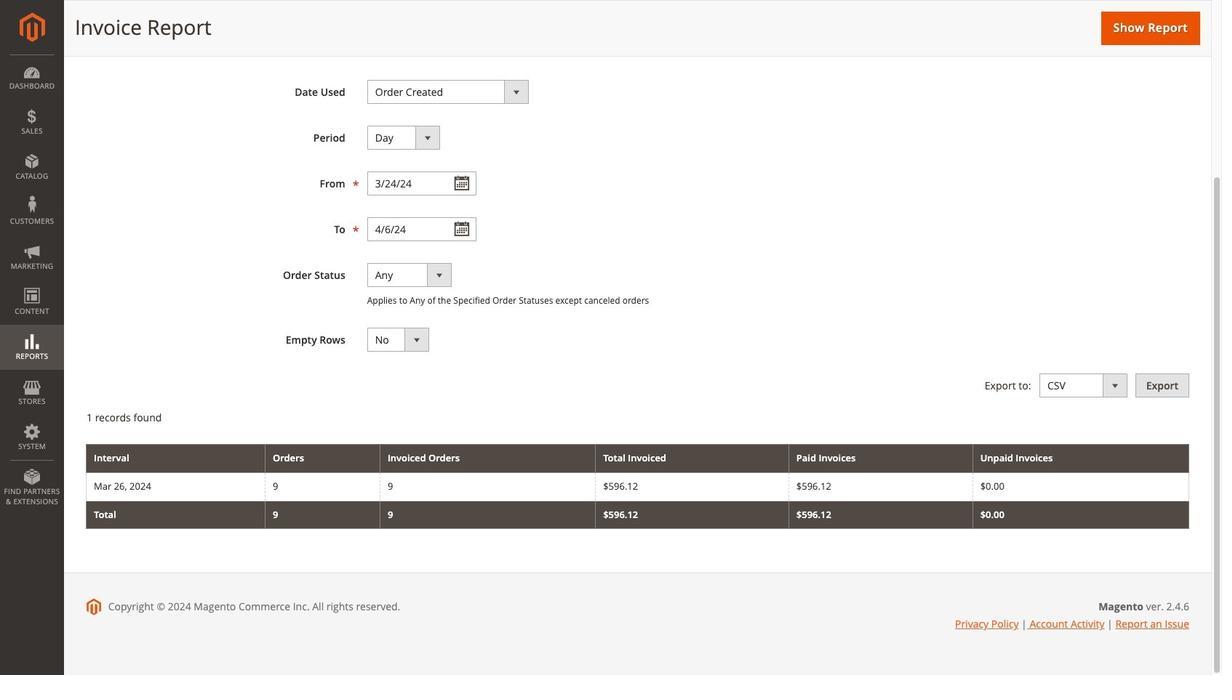 Task type: describe. For each thing, give the bounding box(es) containing it.
magento admin panel image
[[19, 12, 45, 42]]



Task type: locate. For each thing, give the bounding box(es) containing it.
menu bar
[[0, 55, 64, 515]]

None text field
[[367, 218, 476, 242]]

None text field
[[367, 172, 476, 196]]



